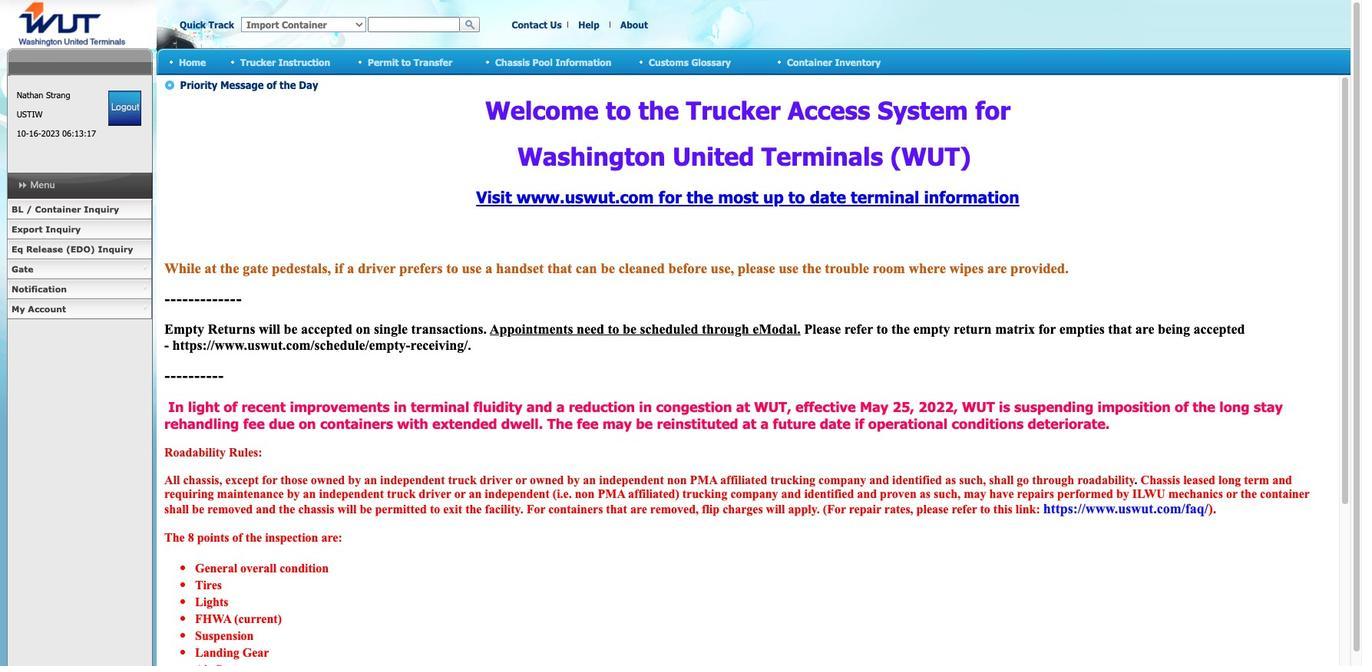 Task type: locate. For each thing, give the bounding box(es) containing it.
help link
[[579, 19, 600, 30]]

1 vertical spatial inquiry
[[46, 224, 81, 234]]

1 vertical spatial container
[[35, 204, 81, 214]]

bl
[[12, 204, 23, 214]]

container
[[787, 56, 832, 67], [35, 204, 81, 214]]

gate
[[12, 264, 33, 274]]

login image
[[108, 91, 141, 126]]

06:13:17
[[62, 128, 96, 138]]

trucker instruction
[[240, 56, 330, 67]]

account
[[28, 304, 66, 314]]

inquiry down bl / container inquiry
[[46, 224, 81, 234]]

permit
[[368, 56, 399, 67]]

ustiw
[[17, 109, 43, 119]]

gate link
[[7, 260, 152, 280]]

container inside bl / container inquiry link
[[35, 204, 81, 214]]

my account link
[[7, 300, 152, 320]]

to
[[402, 56, 411, 67]]

16-
[[29, 128, 41, 138]]

inquiry inside bl / container inquiry link
[[84, 204, 119, 214]]

pool
[[533, 56, 553, 67]]

container left inventory
[[787, 56, 832, 67]]

contact us
[[512, 19, 562, 30]]

nathan
[[17, 90, 43, 100]]

help
[[579, 19, 600, 30]]

inventory
[[835, 56, 881, 67]]

None text field
[[368, 17, 460, 32]]

bl / container inquiry link
[[7, 200, 152, 220]]

container up export inquiry
[[35, 204, 81, 214]]

2 vertical spatial inquiry
[[98, 244, 133, 254]]

chassis
[[495, 56, 530, 67]]

inquiry inside eq release (edo) inquiry link
[[98, 244, 133, 254]]

inquiry up the "export inquiry" link at the top of the page
[[84, 204, 119, 214]]

inquiry
[[84, 204, 119, 214], [46, 224, 81, 234], [98, 244, 133, 254]]

0 vertical spatial inquiry
[[84, 204, 119, 214]]

customs
[[649, 56, 689, 67]]

1 horizontal spatial container
[[787, 56, 832, 67]]

nathan strang
[[17, 90, 70, 100]]

information
[[556, 56, 612, 67]]

inquiry right (edo)
[[98, 244, 133, 254]]

0 horizontal spatial container
[[35, 204, 81, 214]]



Task type: describe. For each thing, give the bounding box(es) containing it.
transfer
[[414, 56, 453, 67]]

customs glossary
[[649, 56, 731, 67]]

track
[[209, 19, 234, 30]]

export inquiry link
[[7, 220, 152, 240]]

(edo)
[[66, 244, 95, 254]]

inquiry for container
[[84, 204, 119, 214]]

quick track
[[180, 19, 234, 30]]

my
[[12, 304, 25, 314]]

permit to transfer
[[368, 56, 453, 67]]

inquiry for (edo)
[[98, 244, 133, 254]]

home
[[179, 56, 206, 67]]

eq
[[12, 244, 23, 254]]

inquiry inside the "export inquiry" link
[[46, 224, 81, 234]]

notification
[[12, 284, 67, 294]]

release
[[26, 244, 63, 254]]

glossary
[[692, 56, 731, 67]]

about link
[[621, 19, 648, 30]]

trucker
[[240, 56, 276, 67]]

quick
[[180, 19, 206, 30]]

bl / container inquiry
[[12, 204, 119, 214]]

eq release (edo) inquiry link
[[7, 240, 152, 260]]

10-
[[17, 128, 29, 138]]

contact
[[512, 19, 548, 30]]

2023
[[41, 128, 60, 138]]

export inquiry
[[12, 224, 81, 234]]

10-16-2023 06:13:17
[[17, 128, 96, 138]]

export
[[12, 224, 43, 234]]

notification link
[[7, 280, 152, 300]]

instruction
[[279, 56, 330, 67]]

my account
[[12, 304, 66, 314]]

chassis pool information
[[495, 56, 612, 67]]

eq release (edo) inquiry
[[12, 244, 133, 254]]

strang
[[46, 90, 70, 100]]

contact us link
[[512, 19, 562, 30]]

0 vertical spatial container
[[787, 56, 832, 67]]

about
[[621, 19, 648, 30]]

/
[[26, 204, 32, 214]]

container inventory
[[787, 56, 881, 67]]

us
[[550, 19, 562, 30]]



Task type: vqa. For each thing, say whether or not it's contained in the screenshot.
the Eq
yes



